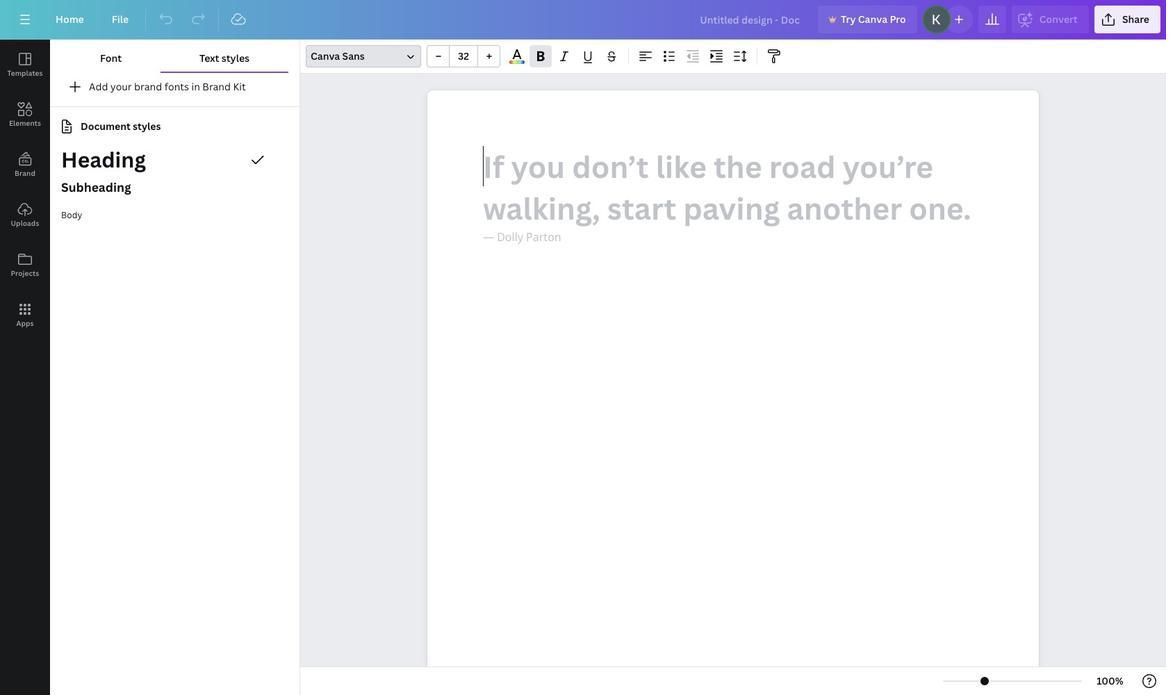 Task type: locate. For each thing, give the bounding box(es) containing it.
0 vertical spatial canva
[[858, 13, 888, 26]]

in
[[191, 80, 200, 93]]

1 vertical spatial brand
[[15, 168, 35, 178]]

canva left sans at the left of page
[[311, 49, 340, 63]]

canva sans
[[311, 49, 365, 63]]

brand
[[202, 80, 231, 93], [15, 168, 35, 178]]

share button
[[1095, 6, 1161, 33]]

text
[[200, 51, 219, 65]]

styles
[[222, 51, 250, 65], [133, 120, 161, 133]]

try canva pro
[[841, 13, 906, 26]]

add your brand fonts in brand kit button
[[50, 73, 300, 101]]

templates
[[7, 68, 43, 78]]

canva right the try
[[858, 13, 888, 26]]

projects button
[[0, 240, 50, 290]]

uploads
[[11, 218, 39, 228]]

1 vertical spatial canva
[[311, 49, 340, 63]]

apps button
[[0, 290, 50, 340]]

pro
[[890, 13, 906, 26]]

styles down brand
[[133, 120, 161, 133]]

main menu bar
[[0, 0, 1166, 40]]

canva
[[858, 13, 888, 26], [311, 49, 340, 63]]

0 horizontal spatial canva
[[311, 49, 340, 63]]

brand right in
[[202, 80, 231, 93]]

100% button
[[1088, 670, 1133, 692]]

file button
[[101, 6, 140, 33]]

heading
[[61, 145, 146, 174]]

styles right text
[[222, 51, 250, 65]]

1 horizontal spatial canva
[[858, 13, 888, 26]]

kit
[[233, 80, 246, 93]]

uploads button
[[0, 190, 50, 240]]

try canva pro button
[[818, 6, 917, 33]]

document styles
[[81, 120, 161, 133]]

– – number field
[[454, 49, 473, 63]]

0 horizontal spatial brand
[[15, 168, 35, 178]]

1 vertical spatial styles
[[133, 120, 161, 133]]

0 vertical spatial brand
[[202, 80, 231, 93]]

canva inside button
[[858, 13, 888, 26]]

None text field
[[427, 90, 1039, 695]]

text styles button
[[161, 45, 288, 72]]

apps
[[16, 318, 34, 328]]

styles for text styles
[[222, 51, 250, 65]]

1 horizontal spatial styles
[[222, 51, 250, 65]]

0 vertical spatial styles
[[222, 51, 250, 65]]

group
[[427, 45, 500, 67]]

share
[[1122, 13, 1150, 26]]

brand up "uploads" button
[[15, 168, 35, 178]]

1 horizontal spatial brand
[[202, 80, 231, 93]]

elements button
[[0, 90, 50, 140]]

0 horizontal spatial styles
[[133, 120, 161, 133]]

font
[[100, 51, 122, 65]]

styles inside button
[[222, 51, 250, 65]]



Task type: describe. For each thing, give the bounding box(es) containing it.
100%
[[1097, 674, 1124, 687]]

brand
[[134, 80, 162, 93]]

brand inside "button"
[[202, 80, 231, 93]]

try
[[841, 13, 856, 26]]

document
[[81, 120, 131, 133]]

elements
[[9, 118, 41, 128]]

convert button
[[1012, 6, 1089, 33]]

home link
[[44, 6, 95, 33]]

subheading
[[61, 179, 131, 195]]

font button
[[61, 45, 161, 72]]

brand inside button
[[15, 168, 35, 178]]

projects
[[11, 268, 39, 278]]

brand button
[[0, 140, 50, 190]]

sans
[[342, 49, 365, 63]]

add
[[89, 80, 108, 93]]

your
[[110, 80, 132, 93]]

home
[[56, 13, 84, 26]]

heading button
[[50, 143, 300, 177]]

file
[[112, 13, 129, 26]]

add your brand fonts in brand kit
[[89, 80, 246, 93]]

color range image
[[510, 61, 525, 64]]

templates button
[[0, 40, 50, 90]]

subheading button
[[50, 174, 300, 202]]

canva inside dropdown button
[[311, 49, 340, 63]]

body
[[61, 210, 82, 221]]

Design title text field
[[689, 6, 812, 33]]

fonts
[[165, 80, 189, 93]]

side panel tab list
[[0, 40, 50, 340]]

styles for document styles
[[133, 120, 161, 133]]

text styles
[[200, 51, 250, 65]]

convert
[[1040, 13, 1078, 26]]

body button
[[50, 202, 300, 229]]

canva sans button
[[306, 45, 421, 67]]



Task type: vqa. For each thing, say whether or not it's contained in the screenshot.
right customer
no



